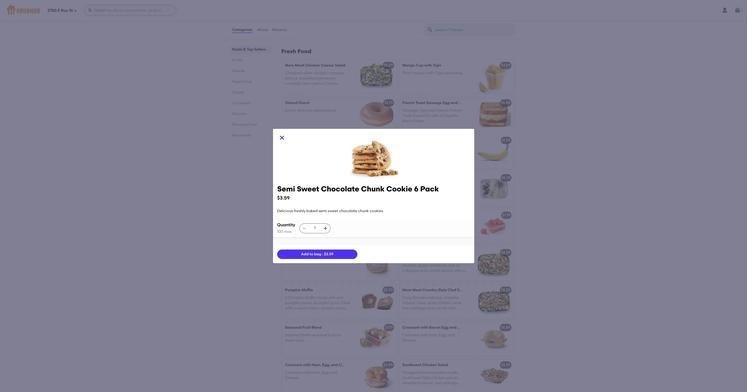 Task type: vqa. For each thing, say whether or not it's contained in the screenshot.


Task type: describe. For each thing, give the bounding box(es) containing it.
dressing
[[403, 312, 417, 316]]

of inside a convenient stick of pepperoni for hunger on the go.
[[436, 14, 439, 19]]

sprinkles
[[333, 258, 349, 263]]

croissant with ham, egg, and cheese image
[[357, 360, 396, 392]]

croutons,
[[285, 81, 302, 86]]

grape
[[418, 263, 429, 268]]

1 pumpkin from the left
[[285, 301, 301, 305]]

semi sweet chocolate chunk cookie 6 pack image
[[357, 172, 396, 206]]

1 vertical spatial donut
[[313, 258, 324, 263]]

spicy new orleans style ripple potato chips
[[285, 14, 351, 24]]

2 horizontal spatial $3.59
[[384, 176, 393, 180]]

10pc
[[314, 138, 322, 143]]

reviews
[[273, 27, 287, 32]]

french inside sausage, egg and cheese french toast sandwich with a chipotle bacon mayo
[[450, 108, 462, 113]]

cheese,
[[403, 301, 416, 305]]

croissant with bacon egg and cheese image
[[474, 322, 514, 356]]

st
[[69, 8, 73, 13]]

banana image
[[474, 135, 514, 169]]

0 vertical spatial delicious freshly baked semi sweet chocolate chunk cookies
[[285, 183, 346, 193]]

drinks tab
[[232, 57, 269, 63]]

glazed
[[313, 108, 325, 113]]

chunk inside delicious freshly baked semi sweet chocolate chunk cookies
[[304, 188, 315, 193]]

food inside tab
[[243, 79, 252, 84]]

pumpkin inside a pumpkin muffin made with real pumpkin puree, pumpkin spice, filled with a sweet cream cheese center, and drizzled with cream cheese icing.
[[289, 296, 304, 300]]

southwest chicken salad
[[403, 363, 448, 368]]

a for a convenient stick of pepperoni for hunger on the go.
[[403, 14, 405, 19]]

beef mini tacos 10pc button
[[282, 135, 396, 169]]

e
[[58, 8, 60, 13]]

pepperoni
[[440, 14, 458, 19]]

100
[[277, 230, 283, 234]]

style
[[438, 288, 447, 293]]

fresh down mango
[[403, 71, 412, 75]]

white inside crisp romaine lettuce, cheddar cheese, ham, white chicken meat, red cabbage and carrots with dressing on the side
[[427, 301, 437, 305]]

fruits
[[328, 333, 337, 338]]

an
[[462, 269, 467, 273]]

6 for semi sweet chocolate chunk cookie 6 pack $3.59
[[414, 185, 419, 193]]

a pumpkin muffin made with real pumpkin puree, pumpkin spice, filled with a sweet cream cheese center, and drizzled with cream cheese icing.
[[285, 296, 351, 316]]

for
[[459, 14, 464, 19]]

to
[[310, 252, 313, 257]]

about
[[257, 27, 268, 32]]

$1.29
[[502, 138, 511, 143]]

1 horizontal spatial blend
[[312, 326, 322, 330]]

$1.29 button
[[399, 135, 514, 169]]

crisp for crisp romaine lettuce, cheddar cheese, ham, white chicken meat, red cabbage and carrots with dressing on the side
[[403, 296, 412, 300]]

salami
[[437, 176, 450, 180]]

sweet inside delicious freshly baked semi sweet chocolate chunk cookies
[[336, 183, 346, 188]]

1 horizontal spatial $3.59
[[324, 252, 334, 257]]

carrots inside crisp romaine lettuce, white meat chicken, grape tomatoes, bacon, cabbage and carrots paired with an avocado ranch dressing,
[[428, 269, 440, 273]]

freshly inside delicious freshly baked semi sweet chocolate chunk cookies
[[302, 183, 313, 188]]

bacon,
[[449, 263, 461, 268]]

a inside sausage, egg and cheese french toast sandwich with a chipotle bacon mayo
[[440, 113, 442, 118]]

0 vertical spatial cream
[[308, 306, 320, 311]]

cup
[[416, 63, 424, 68]]

ice cream
[[232, 101, 251, 105]]

and inside chopped white chicken, romaine lettuce, shredded parmesan, croutons, and creamy caesar dressing.
[[303, 81, 310, 86]]

1 horizontal spatial chunk
[[358, 209, 369, 213]]

1 horizontal spatial bacon
[[429, 326, 441, 330]]

1 vertical spatial fruit
[[303, 326, 311, 330]]

fruit blend
[[285, 213, 304, 218]]

southwest
[[403, 363, 421, 368]]

grocery tab
[[232, 111, 269, 117]]

and inside crisp romaine lettuce, cheddar cheese, ham, white chicken meat, red cabbage and carrots with dressing on the side
[[427, 306, 434, 311]]

beef
[[285, 138, 293, 143]]

cream
[[238, 101, 251, 105]]

0 horizontal spatial svg image
[[74, 9, 77, 12]]

toast inside sausage, egg and cheese french toast sandwich with a chipotle bacon mayo
[[403, 113, 412, 118]]

$7.19 for seasonal fruit blend image
[[385, 326, 393, 330]]

ham, for ham,
[[311, 371, 321, 375]]

reviews button
[[272, 20, 287, 39]]

0 vertical spatial food
[[298, 48, 311, 55]]

chicken, inside chopped white chicken, romaine lettuce, shredded parmesan, croutons, and creamy caesar dressing.
[[313, 71, 328, 75]]

1 vertical spatial salad
[[457, 288, 468, 293]]

puree,
[[302, 301, 313, 305]]

filled
[[342, 301, 350, 305]]

1 vertical spatial cookies
[[370, 209, 383, 213]]

egg for bacon
[[442, 326, 449, 330]]

drinks
[[232, 58, 243, 62]]

chopped
[[285, 71, 302, 75]]

2 pumpkin from the left
[[314, 301, 329, 305]]

meat for country
[[413, 288, 422, 293]]

2
[[741, 8, 743, 12]]

1 horizontal spatial svg image
[[302, 226, 307, 231]]

sausage, egg and cheese french toast sandwich with a chipotle bacon mayo
[[403, 108, 462, 123]]

fresh food inside tab
[[232, 79, 252, 84]]

ripple
[[328, 14, 338, 19]]

1 vertical spatial cream
[[316, 312, 327, 316]]

delicious for sprinkilicious
[[297, 258, 313, 263]]

&
[[243, 47, 246, 52]]

center,
[[334, 306, 346, 311]]

beef mini tacos 10pc image
[[357, 135, 396, 169]]

potato
[[339, 14, 351, 19]]

drizzled
[[293, 312, 307, 316]]

$1.79
[[385, 101, 393, 105]]

$2.59
[[384, 288, 393, 293]]

about button
[[257, 20, 268, 39]]

watermelon 16oz image
[[474, 210, 514, 244]]

add to bag : $3.59
[[301, 252, 334, 257]]

1 vertical spatial chicken
[[422, 363, 437, 368]]

tray
[[421, 183, 428, 188]]

more for more meat chicken caesar salad
[[285, 63, 294, 68]]

parmesan,
[[317, 76, 336, 80]]

cabbage inside crisp romaine lettuce, white meat chicken, grape tomatoes, bacon, cabbage and carrots paired with an avocado ranch dressing,
[[403, 269, 419, 273]]

categories button
[[232, 20, 253, 39]]

snacks tab
[[232, 68, 269, 74]]

1 horizontal spatial 3oz
[[482, 176, 488, 180]]

seasonal fruit blend image
[[357, 322, 396, 356]]

sweet inside assorted fresh seasonal fruits in sweet juice
[[285, 338, 296, 343]]

creamy
[[311, 81, 324, 86]]

0 vertical spatial olives
[[470, 176, 481, 180]]

0 horizontal spatial fruit
[[285, 213, 293, 218]]

sweet inside fresh fruit blend full of sweet pineapple, honeydew, and seedless red grapes.
[[325, 221, 335, 225]]

donut for glazed donut
[[299, 101, 310, 105]]

a inside a pumpkin muffin made with real pumpkin puree, pumpkin spice, filled with a sweet cream cheese center, and drizzled with cream cheese icing.
[[293, 306, 296, 311]]

roy
[[61, 8, 68, 13]]

pumpkin muffin
[[285, 288, 313, 293]]

meat for chicken
[[295, 63, 304, 68]]

ice cream tab
[[232, 100, 269, 106]]

1 vertical spatial chocolate
[[339, 209, 357, 213]]

0 horizontal spatial chicken
[[305, 63, 320, 68]]

a convenient stick of pepperoni for hunger on the go. button
[[399, 3, 514, 38]]

1 vertical spatial egg,
[[322, 363, 330, 368]]

ranch
[[419, 274, 430, 279]]

chipotle
[[443, 113, 458, 118]]

1 horizontal spatial toast
[[416, 101, 425, 105]]

sprinkilicious donut
[[285, 251, 321, 255]]

sweet inside a pumpkin muffin made with real pumpkin puree, pumpkin spice, filled with a sweet cream cheese center, and drizzled with cream cheese icing.
[[297, 306, 307, 311]]

cabbage inside crisp romaine lettuce, cheddar cheese, ham, white chicken meat, red cabbage and carrots with dressing on the side
[[409, 306, 426, 311]]

Input item quantity number field
[[309, 224, 321, 233]]

chicken
[[438, 301, 451, 305]]

fresh inside fresh fruit blend full of sweet pineapple, honeydew, and seedless red grapes.
[[285, 221, 295, 225]]

0 vertical spatial cheese
[[321, 306, 333, 311]]

0 vertical spatial delicious
[[285, 183, 301, 188]]

grapes.
[[292, 231, 305, 236]]

with inside 3oz snack tray with salami, provolone, and olives
[[429, 183, 436, 188]]

0 vertical spatial muffin
[[302, 288, 313, 293]]

$3.59 inside semi sweet chocolate chunk cookie 6 pack $3.59
[[277, 195, 290, 201]]

personal care tab
[[232, 122, 269, 127]]

semi sweet chocolate chunk cookie 6 pack $3.59
[[277, 185, 439, 201]]

croissant with ham, egg, and cheese for ham,
[[285, 371, 338, 380]]

$7.19 button
[[399, 210, 514, 244]]

more meat chicken caesar salad image
[[357, 60, 396, 94]]

tomatoes,
[[430, 263, 448, 268]]

sausage,
[[403, 108, 419, 113]]

on inside crisp romaine lettuce, cheddar cheese, ham, white chicken meat, red cabbage and carrots with dressing on the side
[[418, 312, 423, 316]]

$8.29 for more meat country style chef salad
[[501, 288, 511, 293]]

semi sweet chocolate chunk cookie 6 pack
[[285, 176, 365, 180]]

fruit
[[295, 221, 303, 225]]

provolone,
[[403, 188, 421, 193]]

tillamook pepperoni stick 1.44oz image
[[474, 3, 514, 38]]

quantity
[[277, 223, 295, 228]]

cheese inside sausage, egg and cheese french toast sandwich with a chipotle bacon mayo
[[436, 108, 449, 113]]

orleans
[[304, 14, 318, 19]]

tajin for mango
[[435, 71, 443, 75]]

candy
[[232, 90, 244, 95]]

lettuce, for crisp romaine lettuce, white meat chicken, grape tomatoes, bacon, cabbage and carrots paired with an avocado ranch dressing,
[[430, 258, 443, 263]]

1 vertical spatial delicious freshly baked semi sweet chocolate chunk cookies
[[277, 209, 383, 213]]

semi for semi sweet chocolate chunk cookie 6 pack
[[285, 176, 294, 180]]

baked inside delicious freshly baked semi sweet chocolate chunk cookies
[[314, 183, 326, 188]]

a for a pumpkin muffin made with real pumpkin puree, pumpkin spice, filled with a sweet cream cheese center, and drizzled with cream cheese icing.
[[285, 296, 288, 300]]

cheddar
[[444, 296, 459, 300]]

lettuce, inside chopped white chicken, romaine lettuce, shredded parmesan, croutons, and creamy caesar dressing.
[[285, 76, 298, 80]]

1 vertical spatial croissant with ham, egg, and cheese
[[285, 363, 353, 368]]

3oz inside 3oz snack tray with salami, provolone, and olives
[[403, 183, 409, 188]]

1 horizontal spatial svg image
[[279, 135, 285, 141]]

bacon inside sausage, egg and cheese french toast sandwich with a chipotle bacon mayo
[[403, 119, 414, 123]]

southwest chicken salad image
[[474, 360, 514, 392]]

fruit blend image
[[357, 210, 396, 244]]

chunk for semi sweet chocolate chunk cookie 6 pack
[[327, 176, 338, 180]]

glazed
[[285, 101, 298, 105]]

1 horizontal spatial donut
[[326, 108, 337, 113]]

sellers
[[254, 47, 266, 52]]

svg image inside main navigation navigation
[[88, 8, 92, 12]]

3oz snack tray with salami, provolone, and olives
[[403, 183, 450, 193]]

sweet delicious donut with sprinkles
[[285, 258, 349, 263]]

pack for semi sweet chocolate chunk cookie 6 pack $3.59
[[420, 185, 439, 193]]

egg, for egg,
[[322, 371, 330, 375]]



Task type: locate. For each thing, give the bounding box(es) containing it.
magnifying glass icon image
[[427, 27, 433, 33]]

juice
[[296, 338, 305, 343]]

of
[[436, 14, 439, 19], [321, 221, 324, 225]]

deals & top sellers
[[232, 47, 266, 52]]

1 horizontal spatial french
[[450, 108, 462, 113]]

0 horizontal spatial more
[[285, 63, 294, 68]]

donut for sprinkilicious donut
[[310, 251, 321, 255]]

white
[[303, 71, 313, 75], [444, 258, 453, 263], [427, 301, 437, 305]]

1 delicious from the top
[[297, 108, 313, 113]]

fresh mango with tajin seasoning.
[[403, 71, 463, 75]]

0 vertical spatial chicken
[[305, 63, 320, 68]]

1 romaine from the top
[[413, 258, 429, 263]]

0 vertical spatial $5.89
[[501, 326, 511, 330]]

0 vertical spatial crisp
[[403, 258, 412, 263]]

a convenient stick of pepperoni for hunger on the go.
[[403, 14, 464, 24]]

a inside a pumpkin muffin made with real pumpkin puree, pumpkin spice, filled with a sweet cream cheese center, and drizzled with cream cheese icing.
[[285, 296, 288, 300]]

white up bacon,
[[444, 258, 453, 263]]

0 vertical spatial ham,
[[429, 333, 438, 338]]

0 horizontal spatial toast
[[403, 113, 412, 118]]

toast down sausage,
[[403, 113, 412, 118]]

caesar inside chopped white chicken, romaine lettuce, shredded parmesan, croutons, and creamy caesar dressing.
[[325, 81, 338, 86]]

0 horizontal spatial $7.19
[[385, 326, 393, 330]]

$3.59 right the :
[[324, 252, 334, 257]]

1 vertical spatial white
[[444, 258, 453, 263]]

tajin left seasoning. in the top right of the page
[[435, 71, 443, 75]]

chicken, up the parmesan,
[[313, 71, 328, 75]]

white up shredded
[[303, 71, 313, 75]]

6 inside semi sweet chocolate chunk cookie 6 pack $3.59
[[414, 185, 419, 193]]

1 vertical spatial blend
[[312, 326, 322, 330]]

crisp inside crisp romaine lettuce, cheddar cheese, ham, white chicken meat, red cabbage and carrots with dressing on the side
[[403, 296, 412, 300]]

delicious down glazed donut
[[297, 108, 313, 113]]

cookies down semi sweet chocolate chunk cookie 6 pack
[[316, 188, 329, 193]]

tajin for cup
[[433, 63, 441, 68]]

sweet inside semi sweet chocolate chunk cookie 6 pack $3.59
[[297, 185, 319, 193]]

2 romaine from the top
[[413, 296, 429, 300]]

$7.19 for watermelon 16oz 'image'
[[503, 213, 511, 218]]

1 vertical spatial fresh food
[[232, 79, 252, 84]]

0 horizontal spatial pumpkin
[[285, 301, 301, 305]]

chicken, inside crisp romaine lettuce, white meat chicken, grape tomatoes, bacon, cabbage and carrots paired with an avocado ranch dressing,
[[403, 263, 417, 268]]

personal care
[[232, 122, 257, 127]]

fresh inside tab
[[232, 79, 242, 84]]

carrots
[[428, 269, 440, 273], [435, 306, 447, 311]]

deals
[[232, 47, 242, 52]]

pack
[[356, 176, 365, 180], [420, 185, 439, 193]]

svg image right st
[[88, 8, 92, 12]]

0 horizontal spatial bacon
[[403, 119, 414, 123]]

1 vertical spatial lettuce,
[[430, 258, 443, 263]]

cookie for semi sweet chocolate chunk cookie 6 pack $3.59
[[386, 185, 412, 193]]

2 vertical spatial salad
[[438, 363, 448, 368]]

lettuce, inside crisp romaine lettuce, cheddar cheese, ham, white chicken meat, red cabbage and carrots with dressing on the side
[[430, 296, 443, 300]]

2 vertical spatial ham,
[[311, 371, 321, 375]]

paired
[[441, 269, 453, 273]]

0 vertical spatial egg
[[443, 101, 450, 105]]

baked down semi sweet chocolate chunk cookie 6 pack
[[314, 183, 326, 188]]

romaine inside crisp romaine lettuce, white meat chicken, grape tomatoes, bacon, cabbage and carrots paired with an avocado ranch dressing,
[[413, 258, 429, 263]]

1 vertical spatial the
[[424, 312, 430, 316]]

2 horizontal spatial svg image
[[323, 226, 328, 231]]

1 horizontal spatial white
[[427, 301, 437, 305]]

sandwich
[[413, 113, 431, 118]]

semi down semi sweet chocolate chunk cookie 6 pack
[[327, 183, 335, 188]]

baked up blend at the left bottom of the page
[[306, 209, 318, 213]]

0 vertical spatial blend
[[294, 213, 304, 218]]

chocolate up fruit blend
[[285, 188, 303, 193]]

baked
[[314, 183, 326, 188], [306, 209, 318, 213]]

3oz
[[482, 176, 488, 180], [403, 183, 409, 188]]

donut up sweet delicious glazed donut at the left top
[[299, 101, 310, 105]]

and inside a pumpkin muffin made with real pumpkin puree, pumpkin spice, filled with a sweet cream cheese center, and drizzled with cream cheese icing.
[[285, 312, 292, 316]]

carrots down chicken
[[435, 306, 447, 311]]

more for more meat country style chef salad
[[403, 288, 412, 293]]

deals & top sellers tab
[[232, 47, 269, 52]]

cream down made
[[316, 312, 327, 316]]

0 vertical spatial carrots
[[428, 269, 440, 273]]

bag
[[314, 252, 321, 257]]

carrots inside crisp romaine lettuce, cheddar cheese, ham, white chicken meat, red cabbage and carrots with dressing on the side
[[435, 306, 447, 311]]

white inside crisp romaine lettuce, white meat chicken, grape tomatoes, bacon, cabbage and carrots paired with an avocado ranch dressing,
[[444, 258, 453, 263]]

tajin
[[433, 63, 441, 68], [435, 71, 443, 75]]

on down convenient
[[416, 20, 421, 24]]

egg inside sausage, egg and cheese french toast sandwich with a chipotle bacon mayo
[[420, 108, 427, 113]]

chunk for semi sweet chocolate chunk cookie 6 pack $3.59
[[361, 185, 385, 193]]

a up drizzled in the left of the page
[[293, 306, 296, 311]]

and inside crisp romaine lettuce, white meat chicken, grape tomatoes, bacon, cabbage and carrots paired with an avocado ranch dressing,
[[420, 269, 427, 273]]

more meat country style chef salad
[[403, 288, 468, 293]]

sweet
[[285, 108, 296, 113], [295, 176, 306, 180], [297, 185, 319, 193], [285, 258, 296, 263]]

romaine for ham,
[[413, 296, 429, 300]]

chef
[[448, 288, 457, 293]]

donut down bag
[[313, 258, 324, 263]]

2 vertical spatial croissant with ham, egg, and cheese
[[285, 371, 338, 380]]

0 vertical spatial caesar
[[321, 63, 334, 68]]

0 vertical spatial pumpkin
[[285, 288, 301, 293]]

6 left tray
[[414, 185, 419, 193]]

1 horizontal spatial a
[[403, 14, 405, 19]]

cookie up semi sweet chocolate chunk cookie 6 pack $3.59
[[339, 176, 352, 180]]

cream down the puree,
[[308, 306, 320, 311]]

blend up seasonal
[[312, 326, 322, 330]]

$8.29 for southwest chicken salad
[[501, 363, 511, 368]]

romaine for chicken,
[[413, 258, 429, 263]]

0 horizontal spatial a
[[285, 296, 288, 300]]

pumpkin up drizzled in the left of the page
[[285, 301, 301, 305]]

on right dressing
[[418, 312, 423, 316]]

1 vertical spatial 6
[[414, 185, 419, 193]]

1 vertical spatial a
[[285, 296, 288, 300]]

seasoning.
[[444, 71, 463, 75]]

assorted fresh seasonal fruits in sweet juice
[[285, 333, 341, 343]]

egg, for egg
[[439, 333, 447, 338]]

0 horizontal spatial white
[[303, 71, 313, 75]]

crisp inside crisp romaine lettuce, white meat chicken, grape tomatoes, bacon, cabbage and carrots paired with an avocado ranch dressing,
[[403, 258, 412, 263]]

chicken up shredded
[[305, 63, 320, 68]]

more meat chicken blt salad image
[[474, 247, 514, 281]]

0 horizontal spatial 3oz
[[403, 183, 409, 188]]

$5.89 for croissant with bacon egg and cheese
[[501, 326, 511, 330]]

chocolate inside semi sweet chocolate chunk cookie 6 pack $3.59
[[321, 185, 359, 193]]

ham,
[[417, 301, 426, 305]]

avocado
[[403, 274, 418, 279]]

crisp up cheese,
[[403, 296, 412, 300]]

french up chipotle
[[450, 108, 462, 113]]

pack up semi sweet chocolate chunk cookie 6 pack $3.59
[[356, 176, 365, 180]]

cheese
[[321, 306, 333, 311], [328, 312, 341, 316]]

freshly up fruit
[[294, 209, 306, 213]]

sprinkilicious donut image
[[357, 247, 396, 281]]

1 horizontal spatial a
[[440, 113, 442, 118]]

1 horizontal spatial $7.19
[[503, 213, 511, 218]]

more up chopped at left
[[285, 63, 294, 68]]

1 horizontal spatial cookie
[[386, 185, 412, 193]]

1 vertical spatial romaine
[[413, 296, 429, 300]]

carrots up the dressing,
[[428, 269, 440, 273]]

go.
[[428, 20, 434, 24]]

and inside fresh fruit blend full of sweet pineapple, honeydew, and seedless red grapes.
[[325, 226, 332, 230]]

in
[[338, 333, 341, 338]]

0 vertical spatial chicken,
[[313, 71, 328, 75]]

chocolate for semi sweet chocolate chunk cookie 6 pack $3.59
[[321, 185, 359, 193]]

pack inside semi sweet chocolate chunk cookie 6 pack $3.59
[[420, 185, 439, 193]]

spicy
[[285, 14, 295, 19]]

semi
[[285, 176, 294, 180], [277, 185, 295, 193]]

0 vertical spatial freshly
[[302, 183, 313, 188]]

egg down chicken
[[442, 326, 449, 330]]

1 vertical spatial more
[[403, 288, 412, 293]]

svg image
[[735, 7, 741, 13], [74, 9, 77, 12], [279, 135, 285, 141]]

$5.89 for croissant with ham, egg, and cheese
[[384, 363, 393, 368]]

a
[[440, 113, 442, 118], [293, 306, 296, 311]]

0 vertical spatial donut
[[299, 101, 310, 105]]

svg image inside 2 button
[[735, 7, 741, 13]]

delicious down add
[[297, 258, 313, 263]]

and
[[303, 81, 310, 86], [451, 101, 458, 105], [428, 108, 435, 113], [422, 188, 429, 193], [325, 226, 332, 230], [420, 269, 427, 273], [427, 306, 434, 311], [285, 312, 292, 316], [450, 326, 457, 330], [448, 333, 455, 338], [331, 363, 338, 368], [330, 371, 338, 375]]

the left go.
[[421, 20, 427, 24]]

6 up semi sweet chocolate chunk cookie 6 pack $3.59
[[353, 176, 355, 180]]

2 vertical spatial white
[[427, 301, 437, 305]]

0 horizontal spatial food
[[243, 79, 252, 84]]

0 horizontal spatial chicken,
[[313, 71, 328, 75]]

0 vertical spatial salad
[[335, 63, 346, 68]]

caesar up romaine
[[321, 63, 334, 68]]

fresh up pineapple,
[[285, 221, 295, 225]]

chocolate up seedless
[[339, 209, 357, 213]]

with
[[424, 63, 432, 68], [427, 71, 434, 75], [431, 113, 439, 118], [429, 183, 436, 188], [325, 258, 332, 263], [454, 269, 461, 273], [328, 296, 336, 300], [285, 306, 293, 311], [448, 306, 456, 311], [307, 312, 315, 316], [421, 326, 428, 330], [420, 333, 428, 338], [303, 363, 311, 368], [303, 371, 310, 375]]

meat
[[295, 63, 304, 68], [413, 288, 422, 293]]

the inside crisp romaine lettuce, cheddar cheese, ham, white chicken meat, red cabbage and carrots with dressing on the side
[[424, 312, 430, 316]]

fresh food tab
[[232, 79, 269, 84]]

and inside 3oz snack tray with salami, provolone, and olives
[[422, 188, 429, 193]]

tacos
[[302, 138, 313, 143]]

1 vertical spatial meat
[[413, 288, 422, 293]]

svg image right input item quantity number field
[[323, 226, 328, 231]]

1 vertical spatial french
[[450, 108, 462, 113]]

muffin inside a pumpkin muffin made with real pumpkin puree, pumpkin spice, filled with a sweet cream cheese center, and drizzled with cream cheese icing.
[[305, 296, 316, 300]]

delicious freshly baked semi sweet chocolate chunk cookies up "full" at the left bottom
[[277, 209, 383, 213]]

main navigation navigation
[[0, 0, 747, 20]]

egg
[[443, 101, 450, 105], [420, 108, 427, 113], [442, 326, 449, 330]]

2 button
[[735, 6, 743, 15]]

lettuce, down more meat country style chef salad
[[430, 296, 443, 300]]

1 vertical spatial 3oz
[[403, 183, 409, 188]]

of right stick
[[436, 14, 439, 19]]

crisp up avocado
[[403, 258, 412, 263]]

on inside a convenient stick of pepperoni for hunger on the go.
[[416, 20, 421, 24]]

trio
[[430, 176, 437, 180]]

full
[[314, 221, 320, 225]]

egg right sausage
[[443, 101, 450, 105]]

lettuce, inside crisp romaine lettuce, white meat chicken, grape tomatoes, bacon, cabbage and carrots paired with an avocado ranch dressing,
[[430, 258, 443, 263]]

lettuce, up croutons,
[[285, 76, 298, 80]]

more meat country style chef salad image
[[474, 285, 514, 319]]

1 horizontal spatial fruit
[[303, 326, 311, 330]]

glazed donut image
[[357, 97, 396, 131]]

1 vertical spatial ham,
[[312, 363, 321, 368]]

0 horizontal spatial cookies
[[316, 188, 329, 193]]

fresh up candy
[[232, 79, 242, 84]]

cookie down 7-
[[386, 185, 412, 193]]

bacon down sausage,
[[403, 119, 414, 123]]

chunk inside semi sweet chocolate chunk cookie 6 pack $3.59
[[361, 185, 385, 193]]

0 vertical spatial romaine
[[413, 258, 429, 263]]

olives down salami,
[[430, 188, 441, 193]]

cabbage up avocado
[[403, 269, 419, 273]]

mango cup with tajin image
[[474, 60, 514, 94]]

0 vertical spatial chunk
[[327, 176, 338, 180]]

icing.
[[342, 312, 351, 316]]

egg,
[[439, 333, 447, 338], [322, 363, 330, 368], [322, 371, 330, 375]]

cabbage down ham,
[[409, 306, 426, 311]]

cookies down 'semi sweet chocolate chunk cookie 6 pack' image
[[370, 209, 383, 213]]

croissant with bacon egg and cheese
[[403, 326, 471, 330]]

olives
[[470, 176, 481, 180], [430, 188, 441, 193]]

0 vertical spatial semi
[[327, 183, 335, 188]]

blend
[[294, 213, 304, 218], [312, 326, 322, 330]]

romaine up grape
[[413, 258, 429, 263]]

0 vertical spatial cookies
[[316, 188, 329, 193]]

a up hunger
[[403, 14, 405, 19]]

0 vertical spatial red
[[285, 231, 291, 236]]

chicken
[[305, 63, 320, 68], [422, 363, 437, 368]]

of right "full" at the left bottom
[[321, 221, 324, 225]]

pumpkin down pumpkin muffin on the left of page
[[289, 296, 304, 300]]

of inside fresh fruit blend full of sweet pineapple, honeydew, and seedless red grapes.
[[321, 221, 324, 225]]

a down pumpkin muffin on the left of page
[[285, 296, 288, 300]]

with inside sausage, egg and cheese french toast sandwich with a chipotle bacon mayo
[[431, 113, 439, 118]]

semi inside semi sweet chocolate chunk cookie 6 pack $3.59
[[277, 185, 295, 193]]

1 vertical spatial toast
[[403, 113, 412, 118]]

ham, for bacon
[[429, 333, 438, 338]]

0 vertical spatial chunk
[[304, 188, 315, 193]]

max
[[284, 230, 292, 234]]

$8.29 for more meat chicken caesar salad
[[384, 63, 393, 68]]

1 vertical spatial chocolate
[[321, 185, 359, 193]]

0 vertical spatial french
[[403, 101, 415, 105]]

the left "side"
[[424, 312, 430, 316]]

food up candy tab
[[243, 79, 252, 84]]

olives inside 3oz snack tray with salami, provolone, and olives
[[430, 188, 441, 193]]

top
[[247, 47, 253, 52]]

2 crisp from the top
[[403, 296, 412, 300]]

0 vertical spatial fresh food
[[281, 48, 311, 55]]

croissant with ham, egg, and cheese for bacon
[[403, 333, 455, 343]]

0 horizontal spatial cookie
[[339, 176, 352, 180]]

red down cheese,
[[403, 306, 408, 311]]

more up cheese,
[[403, 288, 412, 293]]

french toast sausage egg and cheese image
[[474, 97, 514, 131]]

cookie
[[339, 176, 352, 180], [386, 185, 412, 193]]

egg up sandwich
[[420, 108, 427, 113]]

1 vertical spatial carrots
[[435, 306, 447, 311]]

1 horizontal spatial olives
[[470, 176, 481, 180]]

food up more meat chicken caesar salad
[[298, 48, 311, 55]]

$3.59 left 7-
[[384, 176, 393, 180]]

chocolate for semi sweet chocolate chunk cookie 6 pack
[[307, 176, 326, 180]]

1 vertical spatial of
[[321, 221, 324, 225]]

cheese
[[459, 101, 472, 105], [436, 108, 449, 113], [458, 326, 471, 330], [403, 338, 416, 343], [339, 363, 353, 368], [285, 376, 299, 380]]

crisp for crisp romaine lettuce, white meat chicken, grape tomatoes, bacon, cabbage and carrots paired with an avocado ranch dressing,
[[403, 258, 412, 263]]

meat left country at bottom
[[413, 288, 422, 293]]

the inside a convenient stick of pepperoni for hunger on the go.
[[421, 20, 427, 24]]

personal
[[232, 122, 248, 127]]

donut right glazed
[[326, 108, 337, 113]]

pumpkin muffin image
[[357, 285, 396, 319]]

$6.59
[[501, 101, 511, 105]]

1 vertical spatial baked
[[306, 209, 318, 213]]

dressing,
[[431, 274, 446, 279]]

french
[[403, 101, 415, 105], [450, 108, 462, 113]]

cheese down center, in the bottom left of the page
[[328, 312, 341, 316]]

1 vertical spatial semi
[[277, 185, 295, 193]]

$8.29
[[384, 63, 393, 68], [501, 251, 511, 255], [501, 288, 511, 293], [501, 363, 511, 368]]

select
[[406, 176, 417, 180]]

1 horizontal spatial chicken
[[422, 363, 437, 368]]

7-select snack trio salami provolone olives 3oz image
[[474, 172, 514, 206]]

french up sausage,
[[403, 101, 415, 105]]

freshly down semi sweet chocolate chunk cookie 6 pack
[[302, 183, 313, 188]]

cookie inside semi sweet chocolate chunk cookie 6 pack $3.59
[[386, 185, 412, 193]]

a inside a convenient stick of pepperoni for hunger on the go.
[[403, 14, 405, 19]]

white inside chopped white chicken, romaine lettuce, shredded parmesan, croutons, and creamy caesar dressing.
[[303, 71, 313, 75]]

fresh up chopped at left
[[281, 48, 296, 55]]

stick
[[427, 14, 435, 19]]

beef mini tacos 10pc
[[285, 138, 322, 143]]

fresh
[[302, 333, 310, 338]]

chips
[[285, 20, 295, 24]]

a left chipotle
[[440, 113, 442, 118]]

new
[[296, 14, 304, 19]]

meat up chopped at left
[[295, 63, 304, 68]]

$7.19
[[503, 213, 511, 218], [385, 326, 393, 330]]

1 vertical spatial cabbage
[[409, 306, 426, 311]]

0 vertical spatial pack
[[356, 176, 365, 180]]

with inside crisp romaine lettuce, white meat chicken, grape tomatoes, bacon, cabbage and carrots paired with an avocado ranch dressing,
[[454, 269, 461, 273]]

pumpkin down made
[[314, 301, 329, 305]]

fruit up quantity
[[285, 213, 293, 218]]

blend up fruit
[[294, 213, 304, 218]]

svg image
[[88, 8, 92, 12], [302, 226, 307, 231], [323, 226, 328, 231]]

bacon down "side"
[[429, 326, 441, 330]]

cheese down spice,
[[321, 306, 333, 311]]

2 delicious from the top
[[297, 258, 313, 263]]

1 vertical spatial cookie
[[386, 185, 412, 193]]

fruit up 'fresh'
[[303, 326, 311, 330]]

3oz left '$6.19'
[[482, 176, 488, 180]]

olives right provolone
[[470, 176, 481, 180]]

hunger
[[403, 20, 415, 24]]

2 horizontal spatial white
[[444, 258, 453, 263]]

pack down the 'trio'
[[420, 185, 439, 193]]

chunk down semi sweet chocolate chunk cookie 6 pack
[[304, 188, 315, 193]]

dressing.
[[285, 87, 301, 91]]

egg for sausage
[[443, 101, 450, 105]]

candy tab
[[232, 90, 269, 95]]

toast up sausage,
[[416, 101, 425, 105]]

red
[[285, 231, 291, 236], [403, 306, 408, 311]]

convenient
[[406, 14, 426, 19]]

snacks
[[232, 69, 245, 73]]

1 crisp from the top
[[403, 258, 412, 263]]

0 vertical spatial more
[[285, 63, 294, 68]]

donut up sweet delicious donut with sprinkles
[[310, 251, 321, 255]]

sprinkilicious
[[285, 251, 309, 255]]

0 vertical spatial the
[[421, 20, 427, 24]]

chicken, up avocado
[[403, 263, 417, 268]]

crisp romaine lettuce, white meat chicken, grape tomatoes, bacon, cabbage and carrots paired with an avocado ranch dressing,
[[403, 258, 467, 279]]

lettuce, up tomatoes,
[[430, 258, 443, 263]]

6 for semi sweet chocolate chunk cookie 6 pack
[[353, 176, 355, 180]]

pumpkin up drizzled in the left of the page
[[285, 288, 301, 293]]

0 horizontal spatial blend
[[294, 213, 304, 218]]

fresh food up chopped at left
[[281, 48, 311, 55]]

1 vertical spatial semi
[[319, 209, 327, 213]]

semi up "full" at the left bottom
[[319, 209, 327, 213]]

svg image down blend at the left bottom of the page
[[302, 226, 307, 231]]

household tab
[[232, 133, 269, 138]]

shredded
[[299, 76, 316, 80]]

chunk down semi sweet chocolate chunk cookie 6 pack $3.59
[[358, 209, 369, 213]]

snack
[[418, 176, 429, 180]]

pack for semi sweet chocolate chunk cookie 6 pack
[[356, 176, 365, 180]]

delicious
[[285, 183, 301, 188], [277, 209, 293, 213]]

lettuce,
[[285, 76, 298, 80], [430, 258, 443, 263], [430, 296, 443, 300]]

provolone
[[451, 176, 469, 180]]

chicken right southwest
[[422, 363, 437, 368]]

seasonal
[[285, 326, 302, 330]]

1 horizontal spatial pack
[[420, 185, 439, 193]]

$3.59 up fruit blend
[[277, 195, 290, 201]]

semi for semi sweet chocolate chunk cookie 6 pack $3.59
[[277, 185, 295, 193]]

red inside crisp romaine lettuce, cheddar cheese, ham, white chicken meat, red cabbage and carrots with dressing on the side
[[403, 306, 408, 311]]

$7.19 inside button
[[503, 213, 511, 218]]

1 horizontal spatial pumpkin
[[314, 301, 329, 305]]

1 vertical spatial freshly
[[294, 209, 306, 213]]

cookie for semi sweet chocolate chunk cookie 6 pack
[[339, 176, 352, 180]]

and inside sausage, egg and cheese french toast sandwich with a chipotle bacon mayo
[[428, 108, 435, 113]]

$3.99
[[501, 63, 511, 68]]

romaine inside crisp romaine lettuce, cheddar cheese, ham, white chicken meat, red cabbage and carrots with dressing on the side
[[413, 296, 429, 300]]

sweet delicious glazed donut
[[285, 108, 337, 113]]

snack
[[409, 183, 420, 188]]

0 vertical spatial donut
[[326, 108, 337, 113]]

1 vertical spatial red
[[403, 306, 408, 311]]

chocolate inside delicious freshly baked semi sweet chocolate chunk cookies
[[285, 188, 303, 193]]

1 horizontal spatial $5.89
[[501, 326, 511, 330]]

1 horizontal spatial more
[[403, 288, 412, 293]]

red inside fresh fruit blend full of sweet pineapple, honeydew, and seedless red grapes.
[[285, 231, 291, 236]]

1 vertical spatial delicious
[[277, 209, 293, 213]]

the
[[421, 20, 427, 24], [424, 312, 430, 316]]

0 vertical spatial $7.19
[[503, 213, 511, 218]]

a
[[403, 14, 405, 19], [285, 296, 288, 300]]

0 vertical spatial white
[[303, 71, 313, 75]]

delicious freshly baked semi sweet chocolate chunk cookies down semi sweet chocolate chunk cookie 6 pack
[[285, 183, 346, 193]]

grocery
[[232, 112, 246, 116]]

white right ham,
[[427, 301, 437, 305]]

7-select bayou blaze new orleans style ripple potato chips 2.5oz image
[[357, 3, 396, 38]]

tajin up fresh mango with tajin seasoning.
[[433, 63, 441, 68]]

1 vertical spatial cheese
[[328, 312, 341, 316]]

lettuce, for crisp romaine lettuce, cheddar cheese, ham, white chicken meat, red cabbage and carrots with dressing on the side
[[430, 296, 443, 300]]

2700 e roy st
[[47, 8, 73, 13]]

3oz down 7-
[[403, 183, 409, 188]]

romaine
[[413, 258, 429, 263], [413, 296, 429, 300]]

0 vertical spatial chocolate
[[285, 188, 303, 193]]

delicious for glazed
[[297, 108, 313, 113]]

muffin
[[302, 288, 313, 293], [305, 296, 316, 300]]

fresh food down snacks
[[232, 79, 252, 84]]

0 vertical spatial fruit
[[285, 213, 293, 218]]

1 vertical spatial olives
[[430, 188, 441, 193]]

seasonal
[[311, 333, 327, 338]]

with inside crisp romaine lettuce, cheddar cheese, ham, white chicken meat, red cabbage and carrots with dressing on the side
[[448, 306, 456, 311]]



